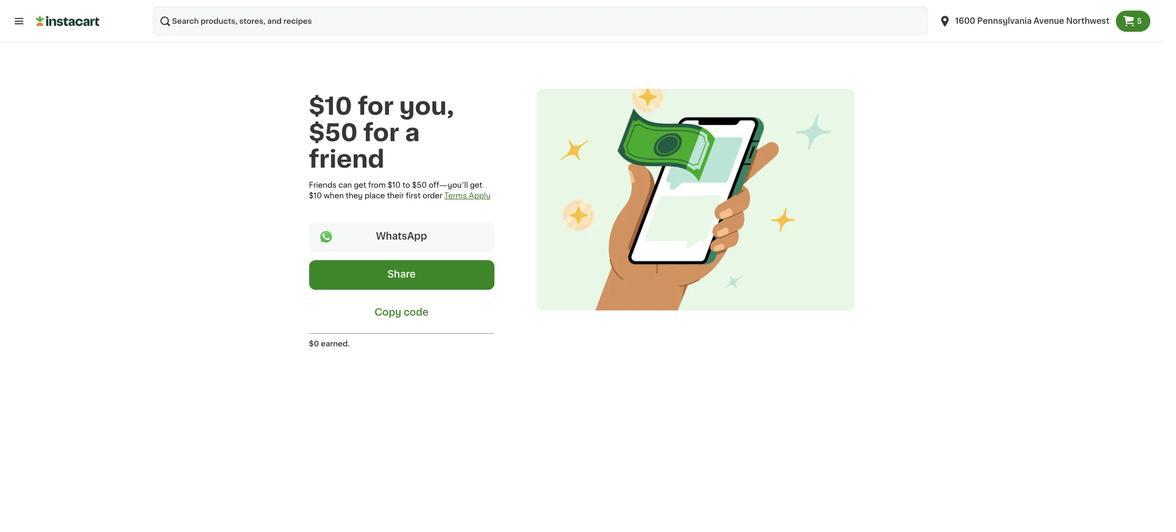 Task type: locate. For each thing, give the bounding box(es) containing it.
terms
[[444, 192, 467, 200]]

$50 up first
[[412, 182, 427, 189]]

get up the apply
[[470, 182, 482, 189]]

avenue
[[1034, 17, 1064, 25]]

for
[[358, 95, 394, 118], [363, 121, 399, 145]]

0 vertical spatial $50
[[309, 121, 358, 145]]

1600 pennsylvania avenue northwest button
[[932, 6, 1116, 36]]

their
[[387, 192, 404, 200]]

$50
[[309, 121, 358, 145], [412, 182, 427, 189]]

0 horizontal spatial get
[[354, 182, 366, 189]]

0 horizontal spatial $50
[[309, 121, 358, 145]]

0 vertical spatial $10
[[309, 95, 352, 118]]

off—you'll
[[429, 182, 468, 189]]

copy
[[375, 308, 401, 318]]

code
[[404, 308, 429, 318]]

you,
[[399, 95, 454, 118]]

friends
[[309, 182, 337, 189]]

2 vertical spatial $10
[[309, 192, 322, 200]]

$10
[[309, 95, 352, 118], [388, 182, 401, 189], [309, 192, 322, 200]]

None search field
[[152, 6, 928, 36]]

pennsylvania
[[977, 17, 1032, 25]]

order
[[423, 192, 442, 200]]

1 horizontal spatial get
[[470, 182, 482, 189]]

1 vertical spatial $50
[[412, 182, 427, 189]]

$10 for you, $50 for a friend
[[309, 95, 454, 171]]

0 vertical spatial for
[[358, 95, 394, 118]]

1 horizontal spatial $50
[[412, 182, 427, 189]]

$50 inside friends can get from $10 to $50 off—you'll get $10 when they place their first order
[[412, 182, 427, 189]]

$10 inside the $10 for you, $50 for a friend
[[309, 95, 352, 118]]

whatsapp link
[[309, 222, 494, 252]]

earned.
[[321, 340, 350, 348]]

get up they
[[354, 182, 366, 189]]

place
[[365, 192, 385, 200]]

for left a
[[363, 121, 399, 145]]

can
[[338, 182, 352, 189]]

$50 up friend on the top
[[309, 121, 358, 145]]

for left you,
[[358, 95, 394, 118]]

apply
[[469, 192, 491, 200]]

get
[[354, 182, 366, 189], [470, 182, 482, 189]]

1600
[[955, 17, 976, 25]]



Task type: vqa. For each thing, say whether or not it's contained in the screenshot.
share at the left bottom of the page
yes



Task type: describe. For each thing, give the bounding box(es) containing it.
northwest
[[1066, 17, 1110, 25]]

terms apply link
[[444, 192, 491, 200]]

from
[[368, 182, 386, 189]]

1 vertical spatial for
[[363, 121, 399, 145]]

copy code button
[[309, 299, 494, 325]]

$0 earned.
[[309, 340, 350, 348]]

a
[[405, 121, 420, 145]]

they
[[346, 192, 363, 200]]

share
[[387, 270, 416, 280]]

first
[[406, 192, 421, 200]]

to
[[403, 182, 410, 189]]

1 vertical spatial $10
[[388, 182, 401, 189]]

Search field
[[152, 6, 928, 36]]

1600 pennsylvania avenue northwest button
[[939, 6, 1110, 36]]

5
[[1137, 17, 1142, 25]]

friends can get from $10 to $50 off—you'll get $10 when they place their first order
[[309, 182, 482, 200]]

$50 inside the $10 for you, $50 for a friend
[[309, 121, 358, 145]]

friend
[[309, 148, 385, 171]]

5 button
[[1116, 11, 1151, 32]]

share button
[[309, 261, 494, 290]]

copy code
[[375, 308, 429, 318]]

1600 pennsylvania avenue northwest
[[955, 17, 1110, 25]]

1 get from the left
[[354, 182, 366, 189]]

instacart logo image
[[36, 15, 100, 28]]

terms apply
[[444, 192, 491, 200]]

$0
[[309, 340, 319, 348]]

whatsapp
[[376, 232, 427, 241]]

when
[[324, 192, 344, 200]]

2 get from the left
[[470, 182, 482, 189]]



